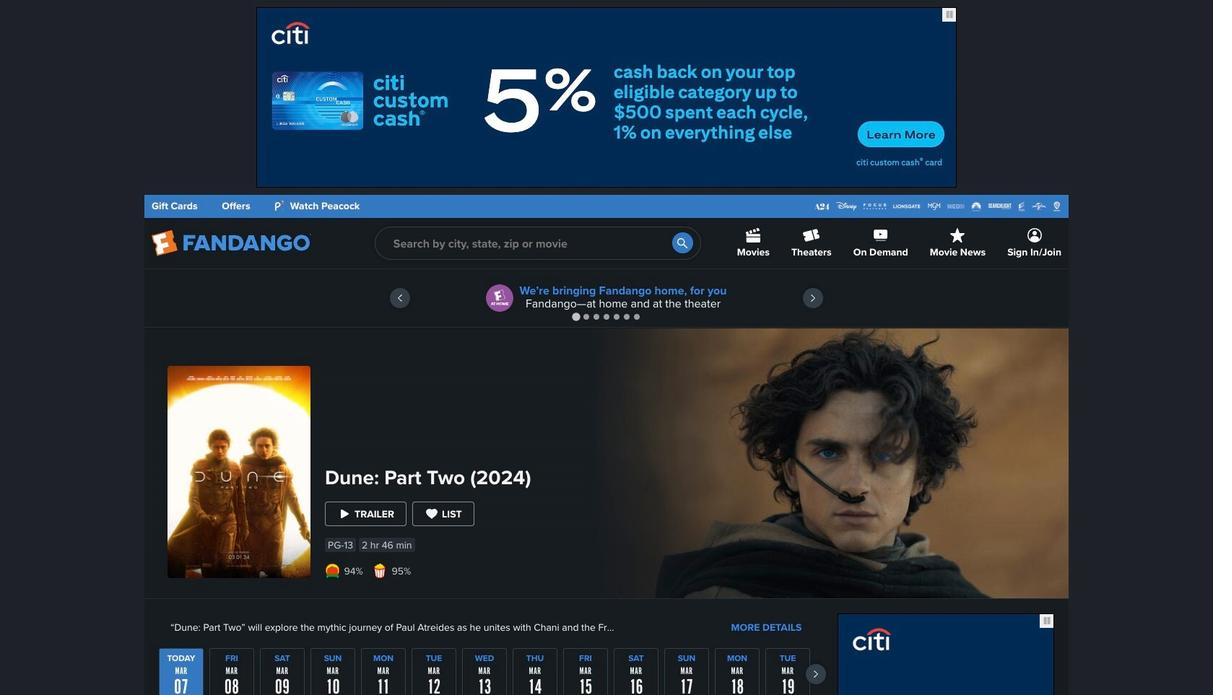 Task type: vqa. For each thing, say whether or not it's contained in the screenshot.
submit
no



Task type: locate. For each thing, give the bounding box(es) containing it.
1 vertical spatial advertisement element
[[838, 614, 1055, 696]]

Search by city, state, zip or movie text field
[[375, 227, 701, 260]]

None search field
[[375, 227, 701, 260]]

1 of 15 group
[[159, 649, 204, 696]]

region
[[144, 269, 1069, 327], [159, 649, 826, 696]]

select a slide to show tab list
[[144, 311, 1069, 322]]

flat image
[[325, 564, 340, 579], [373, 564, 387, 579]]

0 vertical spatial region
[[144, 269, 1069, 327]]

1 horizontal spatial flat image
[[373, 564, 387, 579]]

advertisement element
[[256, 7, 957, 188], [838, 614, 1055, 696]]

2 flat image from the left
[[373, 564, 387, 579]]

0 horizontal spatial flat image
[[325, 564, 340, 579]]

offer icon image
[[487, 285, 514, 312]]



Task type: describe. For each thing, give the bounding box(es) containing it.
1 vertical spatial region
[[159, 649, 826, 696]]

0 vertical spatial advertisement element
[[256, 7, 957, 188]]

dune: part two (2024) movie poster image
[[168, 366, 311, 579]]

1 flat image from the left
[[325, 564, 340, 579]]

movie summary element
[[144, 329, 1069, 696]]

advertisement element inside the movie summary element
[[838, 614, 1055, 696]]



